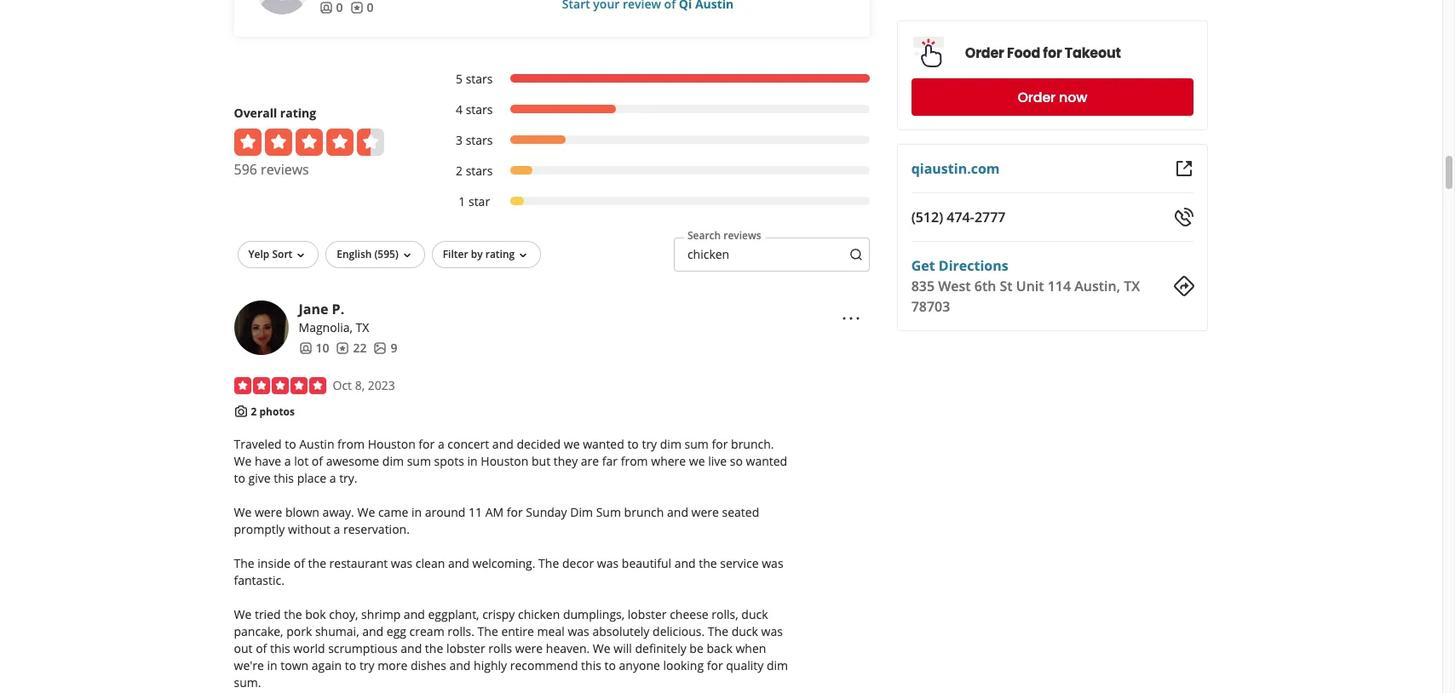 Task type: locate. For each thing, give the bounding box(es) containing it.
seated
[[722, 505, 759, 521]]

the up pork
[[284, 607, 302, 623]]

we up promptly
[[234, 505, 252, 521]]

stars for 2 stars
[[466, 163, 493, 179]]

16 chevron down v2 image inside "english (595)" dropdown button
[[400, 249, 414, 262]]

filter reviews by 3 stars rating element
[[438, 132, 870, 149]]

was up when
[[761, 624, 783, 640]]

friends element for 16 review v2 icon
[[319, 0, 343, 16]]

world
[[293, 641, 325, 657]]

rating
[[280, 105, 316, 121], [485, 247, 515, 261]]

1 horizontal spatial tx
[[1124, 277, 1140, 296]]

try down scrumptious
[[359, 658, 375, 674]]

0 horizontal spatial sum
[[407, 453, 431, 470]]

try inside we tried the bok choy, shrimp and eggplant, crispy chicken dumplings, lobster cheese rolls, duck pancake, pork shumai, and egg cream rolls. the entire meal was absolutely delicious. the duck was out of this world scrumptious and the lobster rolls were heaven. we will definitely be back when we're in town again to try more dishes and highly recommend this to anyone looking for quality dim sum.
[[359, 658, 375, 674]]

filter reviews by 4 stars rating element
[[438, 101, 870, 118]]

friends element left 16 review v2 icon
[[319, 0, 343, 16]]

2 right 16 camera v2 icon at the left of page
[[251, 405, 257, 419]]

1 vertical spatial from
[[621, 453, 648, 470]]

1 vertical spatial try
[[359, 658, 375, 674]]

0 vertical spatial try
[[642, 436, 657, 453]]

2 photos
[[251, 405, 295, 419]]

came
[[378, 505, 408, 521]]

rating inside dropdown button
[[485, 247, 515, 261]]

16 chevron down v2 image
[[294, 249, 308, 262], [400, 249, 414, 262], [516, 249, 530, 262]]

to down scrumptious
[[345, 658, 356, 674]]

3 16 chevron down v2 image from the left
[[516, 249, 530, 262]]

order for order now
[[1018, 87, 1056, 107]]

wanted
[[583, 436, 624, 453], [746, 453, 787, 470]]

4 stars from the top
[[466, 163, 493, 179]]

0 horizontal spatial 16 chevron down v2 image
[[294, 249, 308, 262]]

in down the 'concert'
[[467, 453, 478, 470]]

rating up 4.5 star rating image at the top left
[[280, 105, 316, 121]]

sort
[[272, 247, 292, 261]]

1 horizontal spatial 16 chevron down v2 image
[[400, 249, 414, 262]]

of
[[312, 453, 323, 470], [294, 556, 305, 572], [256, 641, 267, 657]]

get directions link
[[912, 256, 1009, 275]]

filter by rating button
[[432, 241, 541, 268]]

meal
[[537, 624, 565, 640]]

1 horizontal spatial we
[[689, 453, 705, 470]]

reviews down 4.5 star rating image at the top left
[[261, 160, 309, 179]]

reviews right search
[[724, 228, 761, 243]]

duck up when
[[732, 624, 758, 640]]

from
[[337, 436, 365, 453], [621, 453, 648, 470]]

search image
[[850, 248, 863, 262]]

0 vertical spatial of
[[312, 453, 323, 470]]

and inside the traveled to austin from houston for a concert and decided we wanted to try dim sum for brunch. we have a lot of awesome dim sum spots in houston but they are far from where we live so wanted to give this place a try.
[[492, 436, 514, 453]]

  text field
[[674, 238, 870, 272]]

16 chevron down v2 image right filter by rating
[[516, 249, 530, 262]]

order left 'now'
[[1018, 87, 1056, 107]]

lobster up absolutely
[[628, 607, 667, 623]]

1 horizontal spatial were
[[515, 641, 543, 657]]

sum.
[[234, 675, 261, 691]]

entire
[[501, 624, 534, 640]]

order left 'food'
[[965, 43, 1005, 63]]

lobster down rolls.
[[446, 641, 485, 657]]

a left try. on the bottom left of page
[[329, 471, 336, 487]]

search
[[687, 228, 721, 243]]

1 star
[[459, 193, 490, 209]]

dim up where
[[660, 436, 682, 453]]

overall
[[234, 105, 277, 121]]

have
[[255, 453, 281, 470]]

sum left spots
[[407, 453, 431, 470]]

and left highly
[[449, 658, 471, 674]]

2 vertical spatial dim
[[767, 658, 788, 674]]

1 horizontal spatial lobster
[[628, 607, 667, 623]]

of down pancake,
[[256, 641, 267, 657]]

0 horizontal spatial reviews
[[261, 160, 309, 179]]

in inside we tried the bok choy, shrimp and eggplant, crispy chicken dumplings, lobster cheese rolls, duck pancake, pork shumai, and egg cream rolls. the entire meal was absolutely delicious. the duck was out of this world scrumptious and the lobster rolls were heaven. we will definitely be back when we're in town again to try more dishes and highly recommend this to anyone looking for quality dim sum.
[[267, 658, 277, 674]]

0 horizontal spatial from
[[337, 436, 365, 453]]

1 16 chevron down v2 image from the left
[[294, 249, 308, 262]]

were left seated
[[691, 505, 719, 521]]

star
[[469, 193, 490, 209]]

cream
[[409, 624, 444, 640]]

inside
[[258, 556, 291, 572]]

to
[[285, 436, 296, 453], [627, 436, 639, 453], [234, 471, 245, 487], [345, 658, 356, 674], [604, 658, 616, 674]]

lobster
[[628, 607, 667, 623], [446, 641, 485, 657]]

give
[[248, 471, 271, 487]]

we up reservation.
[[357, 505, 375, 521]]

try up where
[[642, 436, 657, 453]]

0 vertical spatial this
[[274, 471, 294, 487]]

0 vertical spatial we
[[564, 436, 580, 453]]

qiaustin.com
[[912, 159, 1000, 178]]

this down have
[[274, 471, 294, 487]]

spots
[[434, 453, 464, 470]]

for right 'food'
[[1044, 43, 1062, 63]]

clean
[[416, 556, 445, 572]]

4
[[456, 101, 463, 117]]

reviews
[[261, 160, 309, 179], [724, 228, 761, 243]]

0 horizontal spatial of
[[256, 641, 267, 657]]

1 horizontal spatial houston
[[481, 453, 529, 470]]

were down 'entire'
[[515, 641, 543, 657]]

1 vertical spatial rating
[[485, 247, 515, 261]]

2 down 3
[[456, 163, 463, 179]]

0 vertical spatial in
[[467, 453, 478, 470]]

reviews element right 10
[[336, 340, 367, 357]]

1 vertical spatial reviews
[[724, 228, 761, 243]]

1 vertical spatial of
[[294, 556, 305, 572]]

16 chevron down v2 image inside filter by rating dropdown button
[[516, 249, 530, 262]]

the left decor on the bottom left of the page
[[539, 556, 559, 572]]

2 horizontal spatial in
[[467, 453, 478, 470]]

5 star rating image
[[234, 377, 326, 394]]

rolls.
[[448, 624, 475, 640]]

2 horizontal spatial of
[[312, 453, 323, 470]]

0 horizontal spatial tx
[[356, 319, 369, 336]]

and right the 'concert'
[[492, 436, 514, 453]]

1
[[459, 193, 465, 209]]

16 chevron down v2 image right the (595)
[[400, 249, 414, 262]]

0 horizontal spatial wanted
[[583, 436, 624, 453]]

0 horizontal spatial try
[[359, 658, 375, 674]]

were up promptly
[[255, 505, 282, 521]]

we
[[234, 453, 252, 470], [234, 505, 252, 521], [357, 505, 375, 521], [234, 607, 252, 623], [593, 641, 611, 657]]

for right am
[[507, 505, 523, 521]]

0 horizontal spatial order
[[965, 43, 1005, 63]]

78703
[[912, 297, 951, 316]]

tx right austin,
[[1124, 277, 1140, 296]]

0 vertical spatial reviews
[[261, 160, 309, 179]]

a left lot
[[284, 453, 291, 470]]

1 vertical spatial houston
[[481, 453, 529, 470]]

and right brunch
[[667, 505, 688, 521]]

1 vertical spatial dim
[[382, 453, 404, 470]]

wanted down brunch.
[[746, 453, 787, 470]]

dim right awesome
[[382, 453, 404, 470]]

1 horizontal spatial order
[[1018, 87, 1056, 107]]

1 vertical spatial reviews element
[[336, 340, 367, 357]]

2 vertical spatial in
[[267, 658, 277, 674]]

we down the traveled
[[234, 453, 252, 470]]

friends element
[[319, 0, 343, 16], [299, 340, 329, 357]]

the inside of the restaurant was clean and welcoming. the decor was beautiful and the service was fantastic.
[[234, 556, 783, 589]]

16 chevron down v2 image inside yelp sort 'dropdown button'
[[294, 249, 308, 262]]

0 vertical spatial houston
[[368, 436, 416, 453]]

1 horizontal spatial wanted
[[746, 453, 787, 470]]

filter reviews by 2 stars rating element
[[438, 163, 870, 180]]

1 vertical spatial in
[[411, 505, 422, 521]]

a down away.
[[334, 522, 340, 538]]

stars right 5
[[466, 71, 493, 87]]

duck
[[741, 607, 768, 623], [732, 624, 758, 640]]

0 vertical spatial duck
[[741, 607, 768, 623]]

2 horizontal spatial dim
[[767, 658, 788, 674]]

1 vertical spatial lobster
[[446, 641, 485, 657]]

by
[[471, 247, 483, 261]]

yelp
[[248, 247, 270, 261]]

24 directions v2 image
[[1174, 276, 1194, 296]]

order food for takeout
[[965, 43, 1121, 63]]

sum up 'live'
[[685, 436, 709, 453]]

1 horizontal spatial try
[[642, 436, 657, 453]]

blown
[[285, 505, 319, 521]]

photos element
[[374, 340, 397, 357]]

jane p. magnolia, tx
[[299, 300, 369, 336]]

promptly
[[234, 522, 285, 538]]

1 vertical spatial we
[[689, 453, 705, 470]]

1 horizontal spatial rating
[[485, 247, 515, 261]]

we left 'live'
[[689, 453, 705, 470]]

we're
[[234, 658, 264, 674]]

and down shrimp
[[362, 624, 384, 640]]

so
[[730, 453, 743, 470]]

0 vertical spatial 2
[[456, 163, 463, 179]]

3
[[456, 132, 463, 148]]

1 vertical spatial tx
[[356, 319, 369, 336]]

this down heaven. on the bottom left of page
[[581, 658, 601, 674]]

yelp sort button
[[237, 241, 319, 268]]

duck right rolls,
[[741, 607, 768, 623]]

1 horizontal spatial reviews
[[724, 228, 761, 243]]

this up town
[[270, 641, 290, 657]]

to up lot
[[285, 436, 296, 453]]

1 vertical spatial order
[[1018, 87, 1056, 107]]

reviews element
[[350, 0, 374, 16], [336, 340, 367, 357]]

st
[[1000, 277, 1013, 296]]

0 horizontal spatial in
[[267, 658, 277, 674]]

0 vertical spatial friends element
[[319, 0, 343, 16]]

1 horizontal spatial dim
[[660, 436, 682, 453]]

0 horizontal spatial 2
[[251, 405, 257, 419]]

they
[[554, 453, 578, 470]]

0 vertical spatial lobster
[[628, 607, 667, 623]]

a
[[438, 436, 444, 453], [284, 453, 291, 470], [329, 471, 336, 487], [334, 522, 340, 538]]

food
[[1007, 43, 1041, 63]]

houston up awesome
[[368, 436, 416, 453]]

stars up star
[[466, 163, 493, 179]]

2 16 chevron down v2 image from the left
[[400, 249, 414, 262]]

of right inside
[[294, 556, 305, 572]]

am
[[485, 505, 504, 521]]

0 vertical spatial reviews element
[[350, 0, 374, 16]]

to up brunch
[[627, 436, 639, 453]]

0 vertical spatial tx
[[1124, 277, 1140, 296]]

was up heaven. on the bottom left of page
[[568, 624, 589, 640]]

0 vertical spatial rating
[[280, 105, 316, 121]]

we up they
[[564, 436, 580, 453]]

tx up '22'
[[356, 319, 369, 336]]

from up awesome
[[337, 436, 365, 453]]

looking
[[663, 658, 704, 674]]

9
[[391, 340, 397, 356]]

in right came
[[411, 505, 422, 521]]

friends element down the magnolia,
[[299, 340, 329, 357]]

0 vertical spatial order
[[965, 43, 1005, 63]]

wanted up 'far'
[[583, 436, 624, 453]]

2 horizontal spatial 16 chevron down v2 image
[[516, 249, 530, 262]]

0 vertical spatial from
[[337, 436, 365, 453]]

1 horizontal spatial 2
[[456, 163, 463, 179]]

2 horizontal spatial were
[[691, 505, 719, 521]]

for down back
[[707, 658, 723, 674]]

traveled to austin from houston for a concert and decided we wanted to try dim sum for brunch. we have a lot of awesome dim sum spots in houston but they are far from where we live so wanted to give this place a try.
[[234, 436, 787, 487]]

in inside the traveled to austin from houston for a concert and decided we wanted to try dim sum for brunch. we have a lot of awesome dim sum spots in houston but they are far from where we live so wanted to give this place a try.
[[467, 453, 478, 470]]

from right 'far'
[[621, 453, 648, 470]]

houston left but
[[481, 453, 529, 470]]

0 vertical spatial sum
[[685, 436, 709, 453]]

2
[[456, 163, 463, 179], [251, 405, 257, 419]]

rolls
[[488, 641, 512, 657]]

stars right 4 at the left top
[[466, 101, 493, 117]]

1 vertical spatial friends element
[[299, 340, 329, 357]]

out
[[234, 641, 253, 657]]

far
[[602, 453, 618, 470]]

4.5 star rating image
[[234, 129, 384, 156]]

0 vertical spatial wanted
[[583, 436, 624, 453]]

reservation.
[[343, 522, 410, 538]]

1 vertical spatial 2
[[251, 405, 257, 419]]

welcoming.
[[472, 556, 535, 572]]

1 horizontal spatial of
[[294, 556, 305, 572]]

of right lot
[[312, 453, 323, 470]]

photos
[[259, 405, 295, 419]]

get
[[912, 256, 936, 275]]

0 horizontal spatial we
[[564, 436, 580, 453]]

3 stars from the top
[[466, 132, 493, 148]]

16 chevron down v2 image right sort
[[294, 249, 308, 262]]

houston
[[368, 436, 416, 453], [481, 453, 529, 470]]

tx inside jane p. magnolia, tx
[[356, 319, 369, 336]]

and right clean
[[448, 556, 469, 572]]

2 vertical spatial of
[[256, 641, 267, 657]]

this inside the traveled to austin from houston for a concert and decided we wanted to try dim sum for brunch. we have a lot of awesome dim sum spots in houston but they are far from where we live so wanted to give this place a try.
[[274, 471, 294, 487]]

596 reviews
[[234, 160, 309, 179]]

0 vertical spatial dim
[[660, 436, 682, 453]]

we were blown away. we came in around 11 am for sunday dim sum brunch and were seated promptly without a reservation.
[[234, 505, 759, 538]]

try
[[642, 436, 657, 453], [359, 658, 375, 674]]

2 stars from the top
[[466, 101, 493, 117]]

the down without
[[308, 556, 326, 572]]

rating right by
[[485, 247, 515, 261]]

1 stars from the top
[[466, 71, 493, 87]]

(512)
[[912, 208, 944, 227]]

we inside the traveled to austin from houston for a concert and decided we wanted to try dim sum for brunch. we have a lot of awesome dim sum spots in houston but they are far from where we live so wanted to give this place a try.
[[234, 453, 252, 470]]

of inside we tried the bok choy, shrimp and eggplant, crispy chicken dumplings, lobster cheese rolls, duck pancake, pork shumai, and egg cream rolls. the entire meal was absolutely delicious. the duck was out of this world scrumptious and the lobster rolls were heaven. we will definitely be back when we're in town again to try more dishes and highly recommend this to anyone looking for quality dim sum.
[[256, 641, 267, 657]]

reviews element right 16 friends v2 icon
[[350, 0, 374, 16]]

tx
[[1124, 277, 1140, 296], [356, 319, 369, 336]]

dim right quality
[[767, 658, 788, 674]]

of inside the traveled to austin from houston for a concert and decided we wanted to try dim sum for brunch. we have a lot of awesome dim sum spots in houston but they are far from where we live so wanted to give this place a try.
[[312, 453, 323, 470]]

austin,
[[1075, 277, 1121, 296]]

(512) 474-2777
[[912, 208, 1006, 227]]

in left town
[[267, 658, 277, 674]]

24 phone v2 image
[[1174, 207, 1194, 227]]

the
[[234, 556, 254, 572], [539, 556, 559, 572], [478, 624, 498, 640], [708, 624, 728, 640]]

0 horizontal spatial dim
[[382, 453, 404, 470]]

friends element containing 10
[[299, 340, 329, 357]]

we tried the bok choy, shrimp and eggplant, crispy chicken dumplings, lobster cheese rolls, duck pancake, pork shumai, and egg cream rolls. the entire meal was absolutely delicious. the duck was out of this world scrumptious and the lobster rolls were heaven. we will definitely be back when we're in town again to try more dishes and highly recommend this to anyone looking for quality dim sum.
[[234, 607, 788, 691]]

3 stars
[[456, 132, 493, 148]]

and inside we were blown away. we came in around 11 am for sunday dim sum brunch and were seated promptly without a reservation.
[[667, 505, 688, 521]]

1 horizontal spatial in
[[411, 505, 422, 521]]

be
[[690, 641, 704, 657]]

stars right 3
[[466, 132, 493, 148]]

we left the will
[[593, 641, 611, 657]]

this
[[274, 471, 294, 487], [270, 641, 290, 657], [581, 658, 601, 674]]

reviews element containing 22
[[336, 340, 367, 357]]



Task type: vqa. For each thing, say whether or not it's contained in the screenshot.
clean
yes



Task type: describe. For each thing, give the bounding box(es) containing it.
2 photos link
[[251, 405, 295, 419]]

0 horizontal spatial were
[[255, 505, 282, 521]]

egg
[[387, 624, 406, 640]]

0 horizontal spatial lobster
[[446, 641, 485, 657]]

bok
[[305, 607, 326, 623]]

beautiful
[[622, 556, 671, 572]]

traveled
[[234, 436, 282, 453]]

and up the cream
[[404, 607, 425, 623]]

a up spots
[[438, 436, 444, 453]]

takeout
[[1065, 43, 1121, 63]]

16 review v2 image
[[350, 1, 363, 14]]

was right service
[[762, 556, 783, 572]]

16 chevron down v2 image for yelp sort
[[294, 249, 308, 262]]

2 for 2 photos
[[251, 405, 257, 419]]

the left service
[[699, 556, 717, 572]]

magnolia,
[[299, 319, 353, 336]]

stars for 4 stars
[[466, 101, 493, 117]]

1 horizontal spatial sum
[[685, 436, 709, 453]]

reviews for 596 reviews
[[261, 160, 309, 179]]

crispy
[[482, 607, 515, 623]]

of inside 'the inside of the restaurant was clean and welcoming. the decor was beautiful and the service was fantastic.'
[[294, 556, 305, 572]]

2 vertical spatial this
[[581, 658, 601, 674]]

pancake,
[[234, 624, 283, 640]]

was right decor on the bottom left of the page
[[597, 556, 619, 572]]

service
[[720, 556, 759, 572]]

english
[[337, 247, 372, 261]]

awesome
[[326, 453, 379, 470]]

choy,
[[329, 607, 358, 623]]

1 vertical spatial this
[[270, 641, 290, 657]]

0 horizontal spatial houston
[[368, 436, 416, 453]]

to left give
[[234, 471, 245, 487]]

5
[[456, 71, 463, 87]]

for inside we tried the bok choy, shrimp and eggplant, crispy chicken dumplings, lobster cheese rolls, duck pancake, pork shumai, and egg cream rolls. the entire meal was absolutely delicious. the duck was out of this world scrumptious and the lobster rolls were heaven. we will definitely be back when we're in town again to try more dishes and highly recommend this to anyone looking for quality dim sum.
[[707, 658, 723, 674]]

1 vertical spatial duck
[[732, 624, 758, 640]]

unit
[[1017, 277, 1045, 296]]

24 external link v2 image
[[1174, 158, 1194, 179]]

away.
[[323, 505, 354, 521]]

absolutely
[[592, 624, 650, 640]]

austin
[[299, 436, 334, 453]]

16 photos v2 image
[[374, 341, 387, 355]]

more
[[378, 658, 407, 674]]

scrumptious
[[328, 641, 398, 657]]

0 horizontal spatial rating
[[280, 105, 316, 121]]

to down the will
[[604, 658, 616, 674]]

filter
[[443, 247, 468, 261]]

directions
[[939, 256, 1009, 275]]

place
[[297, 471, 326, 487]]

4 stars
[[456, 101, 493, 117]]

a inside we were blown away. we came in around 11 am for sunday dim sum brunch and were seated promptly without a reservation.
[[334, 522, 340, 538]]

1 horizontal spatial from
[[621, 453, 648, 470]]

the up back
[[708, 624, 728, 640]]

back
[[707, 641, 733, 657]]

tried
[[255, 607, 281, 623]]

brunch
[[624, 505, 664, 521]]

10
[[316, 340, 329, 356]]

get directions 835 west 6th st unit 114 austin, tx 78703
[[912, 256, 1140, 316]]

pork
[[286, 624, 312, 640]]

english (595) button
[[326, 241, 425, 268]]

tx inside get directions 835 west 6th st unit 114 austin, tx 78703
[[1124, 277, 1140, 296]]

for inside we were blown away. we came in around 11 am for sunday dim sum brunch and were seated promptly without a reservation.
[[507, 505, 523, 521]]

recommend
[[510, 658, 578, 674]]

jane
[[299, 300, 328, 319]]

16 review v2 image
[[336, 341, 350, 355]]

jane p. link
[[299, 300, 344, 319]]

chicken
[[518, 607, 560, 623]]

menu image
[[841, 308, 861, 329]]

sunday
[[526, 505, 567, 521]]

friends element for 16 review v2 image
[[299, 340, 329, 357]]

114
[[1048, 277, 1071, 296]]

reviews for search reviews
[[724, 228, 761, 243]]

in inside we were blown away. we came in around 11 am for sunday dim sum brunch and were seated promptly without a reservation.
[[411, 505, 422, 521]]

dumplings,
[[563, 607, 625, 623]]

overall rating
[[234, 105, 316, 121]]

definitely
[[635, 641, 686, 657]]

dim
[[570, 505, 593, 521]]

heaven.
[[546, 641, 590, 657]]

filter by rating
[[443, 247, 515, 261]]

we up pancake,
[[234, 607, 252, 623]]

16 chevron down v2 image for filter by rating
[[516, 249, 530, 262]]

16 camera v2 image
[[234, 404, 247, 418]]

11
[[469, 505, 482, 521]]

and down egg
[[401, 641, 422, 657]]

stars for 3 stars
[[466, 132, 493, 148]]

1 vertical spatial sum
[[407, 453, 431, 470]]

without
[[288, 522, 331, 538]]

delicious.
[[653, 624, 705, 640]]

english (595)
[[337, 247, 398, 261]]

around
[[425, 505, 466, 521]]

decor
[[562, 556, 594, 572]]

the down crispy on the bottom of page
[[478, 624, 498, 640]]

was left clean
[[391, 556, 413, 572]]

and right beautiful
[[674, 556, 696, 572]]

2 for 2 stars
[[456, 163, 463, 179]]

reviews element for 'friends' element corresponding to 16 review v2 icon
[[350, 0, 374, 16]]

5 stars
[[456, 71, 493, 87]]

were inside we tried the bok choy, shrimp and eggplant, crispy chicken dumplings, lobster cheese rolls, duck pancake, pork shumai, and egg cream rolls. the entire meal was absolutely delicious. the duck was out of this world scrumptious and the lobster rolls were heaven. we will definitely be back when we're in town again to try more dishes and highly recommend this to anyone looking for quality dim sum.
[[515, 641, 543, 657]]

for up spots
[[419, 436, 435, 453]]

rolls,
[[712, 607, 738, 623]]

22
[[353, 340, 367, 356]]

oct 8, 2023
[[333, 377, 395, 393]]

1 vertical spatial wanted
[[746, 453, 787, 470]]

order now
[[1018, 87, 1088, 107]]

stars for 5 stars
[[466, 71, 493, 87]]

west
[[939, 277, 971, 296]]

yelp sort
[[248, 247, 292, 261]]

fantastic.
[[234, 573, 284, 589]]

the up fantastic.
[[234, 556, 254, 572]]

lot
[[294, 453, 309, 470]]

order now link
[[912, 78, 1194, 116]]

concert
[[448, 436, 489, 453]]

highly
[[474, 658, 507, 674]]

for up 'live'
[[712, 436, 728, 453]]

shumai,
[[315, 624, 359, 640]]

will
[[614, 641, 632, 657]]

cheese
[[670, 607, 709, 623]]

again
[[312, 658, 342, 674]]

8,
[[355, 377, 365, 393]]

2023
[[368, 377, 395, 393]]

16 chevron down v2 image for english (595)
[[400, 249, 414, 262]]

16 friends v2 image
[[319, 1, 333, 14]]

qiaustin.com link
[[912, 159, 1000, 178]]

reviews element for 'friends' element containing 10
[[336, 340, 367, 357]]

order for order food for takeout
[[965, 43, 1005, 63]]

town
[[281, 658, 309, 674]]

filter reviews by 5 stars rating element
[[438, 71, 870, 88]]

dim inside we tried the bok choy, shrimp and eggplant, crispy chicken dumplings, lobster cheese rolls, duck pancake, pork shumai, and egg cream rolls. the entire meal was absolutely delicious. the duck was out of this world scrumptious and the lobster rolls were heaven. we will definitely be back when we're in town again to try more dishes and highly recommend this to anyone looking for quality dim sum.
[[767, 658, 788, 674]]

16 friends v2 image
[[299, 341, 312, 355]]

try inside the traveled to austin from houston for a concert and decided we wanted to try dim sum for brunch. we have a lot of awesome dim sum spots in houston but they are far from where we live so wanted to give this place a try.
[[642, 436, 657, 453]]

the up dishes
[[425, 641, 443, 657]]

(595)
[[374, 247, 398, 261]]

filter reviews by 1 star rating element
[[438, 193, 870, 210]]

photo of jane p. image
[[234, 301, 288, 355]]

try.
[[339, 471, 357, 487]]

restaurant
[[329, 556, 388, 572]]

anyone
[[619, 658, 660, 674]]

now
[[1059, 87, 1088, 107]]

474-
[[947, 208, 975, 227]]



